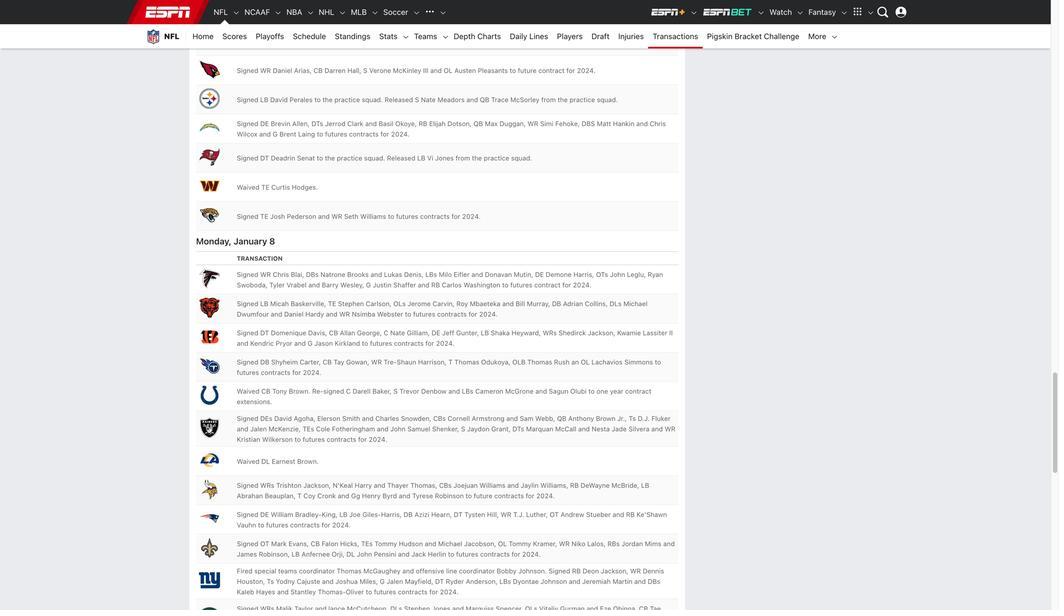 Task type: vqa. For each thing, say whether or not it's contained in the screenshot.
bottom of
no



Task type: describe. For each thing, give the bounding box(es) containing it.
eifler
[[454, 271, 470, 279]]

williams inside signed wrs trishton jackson, n'keal harry and thayer thomas, cbs joejuan williams and jaylin williams, rb dewayne mcbride, lb abrahan beauplan, t coy cronk and gg henry byrd and tyrese robinson to future contracts for 2024.
[[480, 482, 506, 490]]

arizona cardinals image
[[198, 58, 220, 80]]

brooks
[[347, 271, 369, 279]]

1 horizontal spatial nfl link
[[209, 0, 232, 24]]

and right meadors
[[467, 96, 478, 104]]

lb left the perales
[[260, 96, 268, 104]]

qb inside signed des david agoha, elerson smith and charles snowden, cbs cornell armstrong and sam webb, qb anthony brown jr., ts d.j. fluker and jalen mckenzie, tes cole fotheringham and john samuel shenker, s jaydon grant, dts marquan mccall and nesta jade silvera and wr kristian wilkerson to futures contracts for 2024.
[[557, 415, 567, 423]]

clark
[[347, 120, 363, 128]]

nhl image
[[339, 9, 346, 17]]

new york jets image
[[198, 29, 220, 51]]

cb for carter,
[[323, 358, 332, 366]]

the up the 'jerrod'
[[323, 96, 333, 104]]

1 horizontal spatial thomas
[[455, 358, 479, 366]]

dt left deadrin
[[260, 154, 269, 162]]

iii
[[423, 67, 428, 74]]

cincinnati bengals image
[[198, 326, 220, 348]]

to inside signed dt domenique davis, cb allan george, c nate gilliam, de jeff gunter, lb shaka heyward, wrs shedirck jackson, kwamie lassiter ii and kendric pryor and g jason kirkland to futures contracts for 2024.
[[362, 340, 368, 347]]

gunter,
[[456, 329, 479, 337]]

carter,
[[300, 358, 321, 366]]

simmons
[[625, 358, 653, 366]]

futures inside 'signed lb micah baskerville, te stephen carlson, ols jerome carvin, roy mbaeteka and bill murray, db adrian collins, dls michael dwumfour and daniel hardy and wr nsimba webster to futures contracts for 2024.'
[[413, 310, 435, 318]]

and up kristian
[[237, 425, 248, 433]]

and down denis,
[[418, 281, 430, 289]]

db inside 'signed lb micah baskerville, te stephen carlson, ols jerome carvin, roy mbaeteka and bill murray, db adrian collins, dls michael dwumfour and daniel hardy and wr nsimba webster to futures contracts for 2024.'
[[552, 300, 561, 308]]

squad. down duggan,
[[511, 154, 532, 162]]

bracket
[[735, 32, 762, 41]]

injuries
[[618, 32, 644, 41]]

jones
[[435, 154, 454, 162]]

silvera
[[629, 425, 650, 433]]

and right hardy at the bottom of page
[[326, 310, 337, 318]]

william
[[271, 511, 293, 519]]

hodges.
[[292, 184, 318, 191]]

to inside fired special teams coordinator thomas mcgaughey and offensive line coordinator bobby johnson. signed rb deon jackson, wr dennis houston, ts yodny cajuste and joshua miles, g jalen mayfield, dt ryder anderson, lbs dyontae johnson and jeremiah martin and dbs kaleb hayes and stantley thomas-oliver to futures contracts for 2024.
[[366, 588, 372, 596]]

hill,
[[487, 511, 499, 519]]

home link
[[188, 24, 218, 48]]

the right senat
[[325, 154, 335, 162]]

2 coordinator from the left
[[459, 567, 495, 575]]

0 vertical spatial williams
[[360, 213, 386, 220]]

simi
[[540, 120, 554, 128]]

mims
[[645, 540, 662, 548]]

ot inside 'signed de william bradley-king, lb joe giles-harris, db azizi hearn, dt tysten hill, wr t.j. luther, ot andrew stueber and rb ke'shawn vauhn to futures contracts for 2024.'
[[550, 511, 559, 519]]

and up thomas-
[[322, 578, 334, 586]]

king,
[[322, 511, 338, 519]]

rb inside signed de brevin allen, dts jerrod clark and basil okoye, rb elijah dotson, qb max duggan, wr simi fehoke, dbs matt hankin and chris wilcox and g brent laing to futures contracts for 2024.
[[419, 120, 427, 128]]

webb,
[[535, 415, 555, 423]]

and up herlin
[[425, 540, 436, 548]]

beauplan,
[[265, 492, 296, 500]]

evans,
[[289, 540, 309, 548]]

t inside signed db shyheim carter, cb tay gowan, wr tre-shaun harrison, t thomas odukoya, olb thomas rush an ol lachavios simmons to futures contracts for 2024.
[[448, 358, 453, 366]]

wrs inside signed dt domenique davis, cb allan george, c nate gilliam, de jeff gunter, lb shaka heyward, wrs shedirck jackson, kwamie lassiter ii and kendric pryor and g jason kirkland to futures contracts for 2024.
[[543, 329, 557, 337]]

fantasy image
[[841, 9, 848, 17]]

practice up clark
[[335, 96, 360, 104]]

nfl inside global navigation element
[[214, 7, 228, 17]]

contracts inside 'signed lb micah baskerville, te stephen carlson, ols jerome carvin, roy mbaeteka and bill murray, db adrian collins, dls michael dwumfour and daniel hardy and wr nsimba webster to futures contracts for 2024.'
[[437, 310, 467, 318]]

thomas inside fired special teams coordinator thomas mcgaughey and offensive line coordinator bobby johnson. signed rb deon jackson, wr dennis houston, ts yodny cajuste and joshua miles, g jalen mayfield, dt ryder anderson, lbs dyontae johnson and jeremiah martin and dbs kaleb hayes and stantley thomas-oliver to futures contracts for 2024.
[[337, 567, 362, 575]]

wilcox
[[237, 130, 257, 138]]

los angeles chargers image
[[198, 117, 220, 139]]

2024. inside signed wrs trishton jackson, n'keal harry and thayer thomas, cbs joejuan williams and jaylin williams, rb dewayne mcbride, lb abrahan beauplan, t coy cronk and gg henry byrd and tyrese robinson to future contracts for 2024.
[[536, 492, 555, 500]]

and right 'denbow'
[[448, 388, 460, 395]]

more espn image
[[867, 9, 875, 17]]

for inside fired special teams coordinator thomas mcgaughey and offensive line coordinator bobby johnson. signed rb deon jackson, wr dennis houston, ts yodny cajuste and joshua miles, g jalen mayfield, dt ryder anderson, lbs dyontae johnson and jeremiah martin and dbs kaleb hayes and stantley thomas-oliver to futures contracts for 2024.
[[429, 588, 438, 596]]

db inside signed db shyheim carter, cb tay gowan, wr tre-shaun harrison, t thomas odukoya, olb thomas rush an ol lachavios simmons to futures contracts for 2024.
[[260, 358, 269, 366]]

olubi
[[570, 388, 587, 395]]

released for s
[[385, 96, 413, 104]]

and down n'keal
[[338, 492, 349, 500]]

david for agoha,
[[274, 415, 292, 423]]

chris inside signed de brevin allen, dts jerrod clark and basil okoye, rb elijah dotson, qb max duggan, wr simi fehoke, dbs matt hankin and chris wilcox and g brent laing to futures contracts for 2024.
[[650, 120, 666, 128]]

signed for signed dt domenique davis, cb allan george, c nate gilliam, de jeff gunter, lb shaka heyward, wrs shedirck jackson, kwamie lassiter ii and kendric pryor and g jason kirkland to futures contracts for 2024.
[[237, 329, 258, 337]]

harris, inside 'signed de william bradley-king, lb joe giles-harris, db azizi hearn, dt tysten hill, wr t.j. luther, ot andrew stueber and rb ke'shawn vauhn to futures contracts for 2024.'
[[381, 511, 402, 519]]

squad. down basil
[[364, 154, 385, 162]]

for inside 'signed de william bradley-king, lb joe giles-harris, db azizi hearn, dt tysten hill, wr t.j. luther, ot andrew stueber and rb ke'shawn vauhn to futures contracts for 2024.'
[[322, 521, 330, 529]]

bill
[[516, 300, 525, 308]]

and down hudson
[[398, 551, 410, 558]]

waived for waived cb tony brown. re-signed c darell baker, s trevor denbow and lbs cameron mcgrone and sagun olubi to one year contract extensions.
[[237, 388, 259, 395]]

lb inside signed dt domenique davis, cb allan george, c nate gilliam, de jeff gunter, lb shaka heyward, wrs shedirck jackson, kwamie lassiter ii and kendric pryor and g jason kirkland to futures contracts for 2024.
[[481, 329, 489, 337]]

stats
[[379, 32, 398, 41]]

wr inside 'signed wr chris blai, dbs natrone brooks and lukas denis, lbs milo eifler and donavan mutin, de demone harris, ots john leglu, ryan swoboda, tyler vrabel and barry wesley, g justin shaffer and rb carlos washington to futures contract for 2024.'
[[260, 271, 271, 279]]

stats link
[[375, 24, 402, 48]]

jackson, inside signed wrs trishton jackson, n'keal harry and thayer thomas, cbs joejuan williams and jaylin williams, rb dewayne mcbride, lb abrahan beauplan, t coy cronk and gg henry byrd and tyrese robinson to future contracts for 2024.
[[303, 482, 331, 490]]

scores
[[222, 32, 247, 41]]

hall,
[[347, 67, 361, 74]]

0 horizontal spatial espn bet image
[[702, 8, 753, 17]]

to inside signed des david agoha, elerson smith and charles snowden, cbs cornell armstrong and sam webb, qb anthony brown jr., ts d.j. fluker and jalen mckenzie, tes cole fotheringham and john samuel shenker, s jaydon grant, dts marquan mccall and nesta jade silvera and wr kristian wilkerson to futures contracts for 2024.
[[295, 436, 301, 444]]

signed te josh pederson and wr seth williams to futures contracts for 2024.
[[237, 213, 481, 220]]

rbs
[[608, 540, 620, 548]]

future inside signed wrs trishton jackson, n'keal harry and thayer thomas, cbs joejuan williams and jaylin williams, rb dewayne mcbride, lb abrahan beauplan, t coy cronk and gg henry byrd and tyrese robinson to future contracts for 2024.
[[474, 492, 493, 500]]

signed wr daniel arias, cb darren hall, s verone mckinley iii and ol austen pleasants to future contract for 2024.
[[237, 67, 596, 74]]

rb inside fired special teams coordinator thomas mcgaughey and offensive line coordinator bobby johnson. signed rb deon jackson, wr dennis houston, ts yodny cajuste and joshua miles, g jalen mayfield, dt ryder anderson, lbs dyontae johnson and jeremiah martin and dbs kaleb hayes and stantley thomas-oliver to futures contracts for 2024.
[[572, 567, 581, 575]]

baskerville,
[[291, 300, 326, 308]]

rb inside 'signed wr chris blai, dbs natrone brooks and lukas denis, lbs milo eifler and donavan mutin, de demone harris, ots john leglu, ryan swoboda, tyler vrabel and barry wesley, g justin shaffer and rb carlos washington to futures contract for 2024.'
[[431, 281, 440, 289]]

jalen inside fired special teams coordinator thomas mcgaughey and offensive line coordinator bobby johnson. signed rb deon jackson, wr dennis houston, ts yodny cajuste and joshua miles, g jalen mayfield, dt ryder anderson, lbs dyontae johnson and jeremiah martin and dbs kaleb hayes and stantley thomas-oliver to futures contracts for 2024.
[[387, 578, 403, 586]]

tre-
[[384, 358, 397, 366]]

signed for signed de brevin allen, dts jerrod clark and basil okoye, rb elijah dotson, qb max duggan, wr simi fehoke, dbs matt hankin and chris wilcox and g brent laing to futures contracts for 2024.
[[237, 120, 258, 128]]

contracts inside 'signed de william bradley-king, lb joe giles-harris, db azizi hearn, dt tysten hill, wr t.j. luther, ot andrew stueber and rb ke'shawn vauhn to futures contracts for 2024.'
[[290, 521, 320, 529]]

jerrod
[[325, 120, 345, 128]]

c inside signed dt domenique davis, cb allan george, c nate gilliam, de jeff gunter, lb shaka heyward, wrs shedirck jackson, kwamie lassiter ii and kendric pryor and g jason kirkland to futures contracts for 2024.
[[384, 329, 388, 337]]

2 horizontal spatial thomas
[[527, 358, 552, 366]]

lb inside 'signed lb micah baskerville, te stephen carlson, ols jerome carvin, roy mbaeteka and bill murray, db adrian collins, dls michael dwumfour and daniel hardy and wr nsimba webster to futures contracts for 2024.'
[[260, 300, 268, 308]]

signed wr chris blai, dbs natrone brooks and lukas denis, lbs milo eifler and donavan mutin, de demone harris, ots john leglu, ryan swoboda, tyler vrabel and barry wesley, g justin shaffer and rb carlos washington to futures contract for 2024.
[[237, 271, 665, 289]]

wr inside signed db shyheim carter, cb tay gowan, wr tre-shaun harrison, t thomas odukoya, olb thomas rush an ol lachavios simmons to futures contracts for 2024.
[[371, 358, 382, 366]]

te for waived
[[261, 184, 269, 191]]

dl inside signed ot mark evans, cb falon hicks, tes tommy hudson and michael jacobson, ol tommy kramer, wr niko lalos, rbs jordan mims and james robinson, lb anfernee orji, dl john pensini and jack herlin to futures contracts for 2024.
[[346, 551, 355, 558]]

signed for signed rb myles gaskin to a futures contract for 2024.
[[237, 8, 258, 16]]

hearn,
[[431, 511, 452, 519]]

schedule
[[293, 32, 326, 41]]

g inside signed de brevin allen, dts jerrod clark and basil okoye, rb elijah dotson, qb max duggan, wr simi fehoke, dbs matt hankin and chris wilcox and g brent laing to futures contracts for 2024.
[[273, 130, 278, 138]]

contracts inside signed wrs trishton jackson, n'keal harry and thayer thomas, cbs joejuan williams and jaylin williams, rb dewayne mcbride, lb abrahan beauplan, t coy cronk and gg henry byrd and tyrese robinson to future contracts for 2024.
[[494, 492, 524, 500]]

rb inside 'signed de william bradley-king, lb joe giles-harris, db azizi hearn, dt tysten hill, wr t.j. luther, ot andrew stueber and rb ke'shawn vauhn to futures contracts for 2024.'
[[626, 511, 635, 519]]

and up henry
[[374, 482, 385, 490]]

and right the wilcox
[[259, 130, 271, 138]]

0 horizontal spatial nfl link
[[140, 24, 186, 48]]

and down the domenique
[[294, 340, 306, 347]]

to right seth
[[388, 213, 394, 220]]

contract inside waived cb tony brown. re-signed c darell baker, s trevor denbow and lbs cameron mcgrone and sagun olubi to one year contract extensions.
[[625, 388, 652, 395]]

denis,
[[404, 271, 424, 279]]

signed for signed des david agoha, elerson smith and charles snowden, cbs cornell armstrong and sam webb, qb anthony brown jr., ts d.j. fluker and jalen mckenzie, tes cole fotheringham and john samuel shenker, s jaydon grant, dts marquan mccall and nesta jade silvera and wr kristian wilkerson to futures contracts for 2024.
[[237, 415, 258, 423]]

and down the 'micah'
[[271, 310, 282, 318]]

tennessee titans image
[[198, 355, 220, 377]]

dls
[[610, 300, 622, 308]]

stephen
[[338, 300, 364, 308]]

signed inside fired special teams coordinator thomas mcgaughey and offensive line coordinator bobby johnson. signed rb deon jackson, wr dennis houston, ts yodny cajuste and joshua miles, g jalen mayfield, dt ryder anderson, lbs dyontae johnson and jeremiah martin and dbs kaleb hayes and stantley thomas-oliver to futures contracts for 2024.
[[549, 567, 570, 575]]

for inside signed de brevin allen, dts jerrod clark and basil okoye, rb elijah dotson, qb max duggan, wr simi fehoke, dbs matt hankin and chris wilcox and g brent laing to futures contracts for 2024.
[[381, 130, 389, 138]]

ots
[[596, 271, 608, 279]]

duggan,
[[500, 120, 526, 128]]

justin
[[373, 281, 392, 289]]

schedule link
[[289, 24, 330, 48]]

dt inside fired special teams coordinator thomas mcgaughey and offensive line coordinator bobby johnson. signed rb deon jackson, wr dennis houston, ts yodny cajuste and joshua miles, g jalen mayfield, dt ryder anderson, lbs dyontae johnson and jeremiah martin and dbs kaleb hayes and stantley thomas-oliver to futures contracts for 2024.
[[435, 578, 444, 586]]

home
[[193, 32, 214, 41]]

thomas,
[[411, 482, 437, 490]]

contracts inside signed dt domenique davis, cb allan george, c nate gilliam, de jeff gunter, lb shaka heyward, wrs shedirck jackson, kwamie lassiter ii and kendric pryor and g jason kirkland to futures contracts for 2024.
[[394, 340, 424, 347]]

and left jaylin
[[507, 482, 519, 490]]

and left "kendric"
[[237, 340, 248, 347]]

fired
[[237, 567, 253, 575]]

lb left vi
[[417, 154, 425, 162]]

heyward,
[[512, 329, 541, 337]]

and left sam at the bottom
[[506, 415, 518, 423]]

the up fehoke,
[[558, 96, 568, 104]]

lbs inside waived cb tony brown. re-signed c darell baker, s trevor denbow and lbs cameron mcgrone and sagun olubi to one year contract extensions.
[[462, 388, 473, 395]]

year
[[610, 388, 623, 395]]

and right mims
[[663, 540, 675, 548]]

lukas
[[384, 271, 402, 279]]

waived for waived dl earnest brown.
[[237, 458, 259, 466]]

0 vertical spatial nate
[[421, 96, 436, 104]]

ts for yodny
[[267, 578, 274, 586]]

dyontae
[[513, 578, 539, 586]]

1 horizontal spatial dl
[[326, 38, 334, 45]]

and right iii
[[430, 67, 442, 74]]

practice down clark
[[337, 154, 362, 162]]

the right jones
[[472, 154, 482, 162]]

2024. inside 'signed wr chris blai, dbs natrone brooks and lukas denis, lbs milo eifler and donavan mutin, de demone harris, ots john leglu, ryan swoboda, tyler vrabel and barry wesley, g justin shaffer and rb carlos washington to futures contract for 2024.'
[[573, 281, 592, 289]]

pleasants
[[478, 67, 508, 74]]

lbs inside fired special teams coordinator thomas mcgaughey and offensive line coordinator bobby johnson. signed rb deon jackson, wr dennis houston, ts yodny cajuste and joshua miles, g jalen mayfield, dt ryder anderson, lbs dyontae johnson and jeremiah martin and dbs kaleb hayes and stantley thomas-oliver to futures contracts for 2024.
[[500, 578, 511, 586]]

signed for signed wr daniel arias, cb darren hall, s verone mckinley iii and ol austen pleasants to future contract for 2024.
[[237, 67, 258, 74]]

to right the perales
[[314, 96, 321, 104]]

and right johnson
[[569, 578, 581, 586]]

and left barry at the left
[[308, 281, 320, 289]]

g inside signed dt domenique davis, cb allan george, c nate gilliam, de jeff gunter, lb shaka heyward, wrs shedirck jackson, kwamie lassiter ii and kendric pryor and g jason kirkland to futures contracts for 2024.
[[308, 340, 313, 347]]

rb left ncaaf "image"
[[260, 8, 269, 16]]

charles
[[375, 415, 399, 423]]

waived te curtis hodges.
[[237, 184, 318, 191]]

anderson,
[[466, 578, 498, 586]]

adrian
[[563, 300, 583, 308]]

global navigation element
[[140, 0, 911, 24]]

playoffs
[[256, 32, 284, 41]]

squad. up matt
[[597, 96, 618, 104]]

to right pleasants
[[510, 67, 516, 74]]

and right the 'hankin'
[[636, 120, 648, 128]]

brown. for tony
[[289, 388, 310, 395]]

teams image
[[442, 33, 449, 41]]

for inside 'signed wr chris blai, dbs natrone brooks and lukas denis, lbs milo eifler and donavan mutin, de demone harris, ots john leglu, ryan swoboda, tyler vrabel and barry wesley, g justin shaffer and rb carlos washington to futures contract for 2024.'
[[562, 281, 571, 289]]

signed for signed ot mark evans, cb falon hicks, tes tommy hudson and michael jacobson, ol tommy kramer, wr niko lalos, rbs jordan mims and james robinson, lb anfernee orji, dl john pensini and jack herlin to futures contracts for 2024.
[[237, 540, 258, 548]]

to inside signed ot mark evans, cb falon hicks, tes tommy hudson and michael jacobson, ol tommy kramer, wr niko lalos, rbs jordan mims and james robinson, lb anfernee orji, dl john pensini and jack herlin to futures contracts for 2024.
[[448, 551, 454, 558]]

for inside signed ot mark evans, cb falon hicks, tes tommy hudson and michael jacobson, ol tommy kramer, wr niko lalos, rbs jordan mims and james robinson, lb anfernee orji, dl john pensini and jack herlin to futures contracts for 2024.
[[512, 551, 520, 558]]

0 vertical spatial ol
[[444, 67, 453, 74]]

allen,
[[292, 120, 310, 128]]

contract right nhl image
[[352, 8, 378, 16]]

0 vertical spatial from
[[541, 96, 556, 104]]

kramer,
[[533, 540, 557, 548]]

for inside signed db shyheim carter, cb tay gowan, wr tre-shaun harrison, t thomas odukoya, olb thomas rush an ol lachavios simmons to futures contracts for 2024.
[[292, 369, 301, 377]]

contracts inside signed db shyheim carter, cb tay gowan, wr tre-shaun harrison, t thomas odukoya, olb thomas rush an ol lachavios simmons to futures contracts for 2024.
[[261, 369, 290, 377]]

to inside waived cb tony brown. re-signed c darell baker, s trevor denbow and lbs cameron mcgrone and sagun olubi to one year contract extensions.
[[589, 388, 595, 395]]

vrabel
[[287, 281, 307, 289]]

playoffs link
[[251, 24, 289, 48]]

0 vertical spatial daniel
[[273, 67, 292, 74]]

and down anthony
[[578, 425, 590, 433]]

and down the 'thayer'
[[399, 492, 410, 500]]

new england patriots image
[[198, 508, 220, 530]]

bawden
[[286, 38, 310, 45]]

brown. for earnest
[[297, 458, 319, 466]]

lb inside 'signed de william bradley-king, lb joe giles-harris, db azizi hearn, dt tysten hill, wr t.j. luther, ot andrew stueber and rb ke'shawn vauhn to futures contracts for 2024.'
[[339, 511, 348, 519]]

wr inside signed de brevin allen, dts jerrod clark and basil okoye, rb elijah dotson, qb max duggan, wr simi fehoke, dbs matt hankin and chris wilcox and g brent laing to futures contracts for 2024.
[[528, 120, 538, 128]]

gilliam,
[[407, 329, 430, 337]]

and down charles
[[377, 425, 389, 433]]

cb inside waived cb tony brown. re-signed c darell baker, s trevor denbow and lbs cameron mcgrone and sagun olubi to one year contract extensions.
[[261, 388, 270, 395]]

lbs inside 'signed wr chris blai, dbs natrone brooks and lukas denis, lbs milo eifler and donavan mutin, de demone harris, ots john leglu, ryan swoboda, tyler vrabel and barry wesley, g justin shaffer and rb carlos washington to futures contract for 2024.'
[[425, 271, 437, 279]]

cbs for cornell
[[433, 415, 446, 423]]

signed for signed lb david perales to the practice squad. released s nate meadors and qb trace mcsorley from the practice squad.
[[237, 96, 258, 104]]

players
[[557, 32, 583, 41]]

depth charts link
[[449, 24, 505, 48]]

and down fluker
[[651, 425, 663, 433]]

wr down 'fb'
[[260, 67, 271, 74]]

signed for signed te josh pederson and wr seth williams to futures contracts for 2024.
[[237, 213, 258, 220]]

chris inside 'signed wr chris blai, dbs natrone brooks and lukas denis, lbs milo eifler and donavan mutin, de demone harris, ots john leglu, ryan swoboda, tyler vrabel and barry wesley, g justin shaffer and rb carlos washington to futures contract for 2024.'
[[273, 271, 289, 279]]

futures inside signed db shyheim carter, cb tay gowan, wr tre-shaun harrison, t thomas odukoya, olb thomas rush an ol lachavios simmons to futures contracts for 2024.
[[237, 369, 259, 377]]

cajuste
[[297, 578, 320, 586]]

armstrong
[[472, 415, 505, 423]]

8
[[269, 236, 275, 247]]

for inside signed des david agoha, elerson smith and charles snowden, cbs cornell armstrong and sam webb, qb anthony brown jr., ts d.j. fluker and jalen mckenzie, tes cole fotheringham and john samuel shenker, s jaydon grant, dts marquan mccall and nesta jade silvera and wr kristian wilkerson to futures contracts for 2024.
[[358, 436, 367, 444]]

cb for arias,
[[314, 67, 323, 74]]

daily lines
[[510, 32, 548, 41]]

more link
[[804, 24, 831, 48]]

more image
[[831, 33, 839, 41]]

2024. inside signed des david agoha, elerson smith and charles snowden, cbs cornell armstrong and sam webb, qb anthony brown jr., ts d.j. fluker and jalen mckenzie, tes cole fotheringham and john samuel shenker, s jaydon grant, dts marquan mccall and nesta jade silvera and wr kristian wilkerson to futures contracts for 2024.
[[369, 436, 387, 444]]

cb for evans,
[[311, 540, 320, 548]]

oliver
[[346, 588, 364, 596]]

an
[[571, 358, 579, 366]]

kendric
[[250, 340, 274, 347]]

s inside waived cb tony brown. re-signed c darell baker, s trevor denbow and lbs cameron mcgrone and sagun olubi to one year contract extensions.
[[394, 388, 398, 395]]

and down dennis
[[634, 578, 646, 586]]

wr inside signed des david agoha, elerson smith and charles snowden, cbs cornell armstrong and sam webb, qb anthony brown jr., ts d.j. fluker and jalen mckenzie, tes cole fotheringham and john samuel shenker, s jaydon grant, dts marquan mccall and nesta jade silvera and wr kristian wilkerson to futures contracts for 2024.
[[665, 425, 676, 433]]

signed for signed dt deadrin senat to the practice squad. released lb vi jones from the practice squad.
[[237, 154, 258, 162]]

and right smith
[[362, 415, 374, 423]]

michael inside signed ot mark evans, cb falon hicks, tes tommy hudson and michael jacobson, ol tommy kramer, wr niko lalos, rbs jordan mims and james robinson, lb anfernee orji, dl john pensini and jack herlin to futures contracts for 2024.
[[438, 540, 462, 548]]

espn more sports home page image
[[422, 4, 438, 20]]

and left basil
[[365, 120, 377, 128]]

futures inside 'signed de william bradley-king, lb joe giles-harris, db azizi hearn, dt tysten hill, wr t.j. luther, ot andrew stueber and rb ke'shawn vauhn to futures contracts for 2024.'
[[266, 521, 288, 529]]

soccer link
[[379, 0, 413, 24]]

to inside signed wrs trishton jackson, n'keal harry and thayer thomas, cbs joejuan williams and jaylin williams, rb dewayne mcbride, lb abrahan beauplan, t coy cronk and gg henry byrd and tyrese robinson to future contracts for 2024.
[[466, 492, 472, 500]]

wr inside fired special teams coordinator thomas mcgaughey and offensive line coordinator bobby johnson. signed rb deon jackson, wr dennis houston, ts yodny cajuste and joshua miles, g jalen mayfield, dt ryder anderson, lbs dyontae johnson and jeremiah martin and dbs kaleb hayes and stantley thomas-oliver to futures contracts for 2024.
[[630, 567, 641, 575]]

and left sagun
[[535, 388, 547, 395]]

and right pederson
[[318, 213, 330, 220]]

lb inside signed wrs trishton jackson, n'keal harry and thayer thomas, cbs joejuan williams and jaylin williams, rb dewayne mcbride, lb abrahan beauplan, t coy cronk and gg henry byrd and tyrese robinson to future contracts for 2024.
[[641, 482, 649, 490]]

vauhn
[[237, 521, 256, 529]]

dwumfour
[[237, 310, 269, 318]]

mccall
[[555, 425, 576, 433]]

baker,
[[372, 388, 392, 395]]

nesta
[[592, 425, 610, 433]]

qb for dotson,
[[474, 120, 483, 128]]

qb for and
[[480, 96, 489, 104]]

agoha,
[[294, 415, 315, 423]]

signed de brevin allen, dts jerrod clark and basil okoye, rb elijah dotson, qb max duggan, wr simi fehoke, dbs matt hankin and chris wilcox and g brent laing to futures contracts for 2024.
[[237, 120, 668, 138]]

darell
[[353, 388, 371, 395]]

new york giants image
[[198, 569, 220, 591]]

1 vertical spatial dl
[[261, 458, 270, 466]]

signed for signed wr chris blai, dbs natrone brooks and lukas denis, lbs milo eifler and donavan mutin, de demone harris, ots john leglu, ryan swoboda, tyler vrabel and barry wesley, g justin shaffer and rb carlos washington to futures contract for 2024.
[[237, 271, 258, 279]]

rush
[[554, 358, 570, 366]]

samuel
[[407, 425, 430, 433]]

0 horizontal spatial from
[[456, 154, 470, 162]]

draft
[[592, 32, 610, 41]]

squad. up basil
[[362, 96, 383, 104]]



Task type: locate. For each thing, give the bounding box(es) containing it.
0 vertical spatial dl
[[326, 38, 334, 45]]

2024. inside fired special teams coordinator thomas mcgaughey and offensive line coordinator bobby johnson. signed rb deon jackson, wr dennis houston, ts yodny cajuste and joshua miles, g jalen mayfield, dt ryder anderson, lbs dyontae johnson and jeremiah martin and dbs kaleb hayes and stantley thomas-oliver to futures contracts for 2024.
[[440, 588, 459, 596]]

0 vertical spatial te
[[261, 184, 269, 191]]

verone
[[369, 67, 391, 74]]

re-
[[312, 388, 323, 395]]

1 horizontal spatial wrs
[[543, 329, 557, 337]]

1 vertical spatial chris
[[273, 271, 289, 279]]

mlb image
[[371, 9, 379, 17]]

michael inside 'signed lb micah baskerville, te stephen carlson, ols jerome carvin, roy mbaeteka and bill murray, db adrian collins, dls michael dwumfour and daniel hardy and wr nsimba webster to futures contracts for 2024.'
[[624, 300, 648, 308]]

1 vertical spatial ol
[[581, 358, 590, 366]]

2 vertical spatial ol
[[498, 540, 507, 548]]

contracts inside signed de brevin allen, dts jerrod clark and basil okoye, rb elijah dotson, qb max duggan, wr simi fehoke, dbs matt hankin and chris wilcox and g brent laing to futures contracts for 2024.
[[349, 130, 379, 138]]

harris, left ots
[[574, 271, 594, 279]]

practice down max
[[484, 154, 509, 162]]

t left coy
[[297, 492, 302, 500]]

indianapolis colts image
[[198, 384, 220, 406]]

monday,
[[196, 236, 231, 247]]

te left josh
[[260, 213, 268, 220]]

joe
[[349, 511, 361, 519]]

espn bet image
[[702, 8, 753, 17], [757, 9, 765, 17]]

and right bawden
[[312, 38, 324, 45]]

1 horizontal spatial coordinator
[[459, 567, 495, 575]]

dennis
[[643, 567, 664, 575]]

kristian
[[237, 436, 260, 444]]

0 vertical spatial chris
[[650, 120, 666, 128]]

cb right arias,
[[314, 67, 323, 74]]

0 vertical spatial ot
[[550, 511, 559, 519]]

dt left the tysten
[[454, 511, 463, 519]]

orji,
[[332, 551, 345, 558]]

waived inside waived cb tony brown. re-signed c darell baker, s trevor denbow and lbs cameron mcgrone and sagun olubi to one year contract extensions.
[[237, 388, 259, 395]]

signed inside signed des david agoha, elerson smith and charles snowden, cbs cornell armstrong and sam webb, qb anthony brown jr., ts d.j. fluker and jalen mckenzie, tes cole fotheringham and john samuel shenker, s jaydon grant, dts marquan mccall and nesta jade silvera and wr kristian wilkerson to futures contracts for 2024.
[[237, 415, 258, 423]]

des
[[260, 415, 272, 423]]

waived up extensions.
[[237, 388, 259, 395]]

db left the adrian
[[552, 300, 561, 308]]

released for lb
[[387, 154, 415, 162]]

ii
[[669, 329, 673, 337]]

qb inside signed de brevin allen, dts jerrod clark and basil okoye, rb elijah dotson, qb max duggan, wr simi fehoke, dbs matt hankin and chris wilcox and g brent laing to futures contracts for 2024.
[[474, 120, 483, 128]]

jackson, inside signed dt domenique davis, cb allan george, c nate gilliam, de jeff gunter, lb shaka heyward, wrs shedirck jackson, kwamie lassiter ii and kendric pryor and g jason kirkland to futures contracts for 2024.
[[588, 329, 615, 337]]

0 vertical spatial future
[[518, 67, 537, 74]]

de right 'mutin,' at the top of the page
[[535, 271, 544, 279]]

ts up 'hayes'
[[267, 578, 274, 586]]

1 vertical spatial nfl
[[164, 32, 179, 41]]

1 horizontal spatial john
[[390, 425, 406, 433]]

1 waived from the top
[[237, 184, 259, 191]]

john right ots
[[610, 271, 625, 279]]

1 horizontal spatial dts
[[513, 425, 524, 433]]

de left 'jeff'
[[432, 329, 440, 337]]

las vegas raiders image
[[198, 417, 220, 439]]

nfl image
[[232, 9, 240, 17]]

to right senat
[[317, 154, 323, 162]]

to inside 'signed wr chris blai, dbs natrone brooks and lukas denis, lbs milo eifler and donavan mutin, de demone harris, ots john leglu, ryan swoboda, tyler vrabel and barry wesley, g justin shaffer and rb carlos washington to futures contract for 2024.'
[[502, 281, 509, 289]]

0 vertical spatial db
[[552, 300, 561, 308]]

2 horizontal spatial john
[[610, 271, 625, 279]]

0 vertical spatial t
[[448, 358, 453, 366]]

cb inside signed dt domenique davis, cb allan george, c nate gilliam, de jeff gunter, lb shaka heyward, wrs shedirck jackson, kwamie lassiter ii and kendric pryor and g jason kirkland to futures contracts for 2024.
[[329, 329, 338, 337]]

1 horizontal spatial michael
[[624, 300, 648, 308]]

the
[[323, 96, 333, 104], [558, 96, 568, 104], [325, 154, 335, 162], [472, 154, 482, 162]]

futures inside signed dt domenique davis, cb allan george, c nate gilliam, de jeff gunter, lb shaka heyward, wrs shedirck jackson, kwamie lassiter ii and kendric pryor and g jason kirkland to futures contracts for 2024.
[[370, 340, 392, 347]]

contracts inside signed ot mark evans, cb falon hicks, tes tommy hudson and michael jacobson, ol tommy kramer, wr niko lalos, rbs jordan mims and james robinson, lb anfernee orji, dl john pensini and jack herlin to futures contracts for 2024.
[[480, 551, 510, 558]]

2 horizontal spatial dl
[[346, 551, 355, 558]]

g down davis,
[[308, 340, 313, 347]]

1 vertical spatial dbs
[[648, 578, 660, 586]]

michael up herlin
[[438, 540, 462, 548]]

contracts inside signed des david agoha, elerson smith and charles snowden, cbs cornell armstrong and sam webb, qb anthony brown jr., ts d.j. fluker and jalen mckenzie, tes cole fotheringham and john samuel shenker, s jaydon grant, dts marquan mccall and nesta jade silvera and wr kristian wilkerson to futures contracts for 2024.
[[327, 436, 356, 444]]

jaylin
[[521, 482, 539, 490]]

john for and
[[390, 425, 406, 433]]

jalen inside signed des david agoha, elerson smith and charles snowden, cbs cornell armstrong and sam webb, qb anthony brown jr., ts d.j. fluker and jalen mckenzie, tes cole fotheringham and john samuel shenker, s jaydon grant, dts marquan mccall and nesta jade silvera and wr kristian wilkerson to futures contracts for 2024.
[[250, 425, 267, 433]]

hardy
[[305, 310, 324, 318]]

released
[[385, 96, 413, 104], [387, 154, 415, 162]]

monday, january 8
[[196, 236, 275, 247]]

1 vertical spatial minnesota vikings image
[[198, 478, 220, 501]]

watch image
[[797, 9, 804, 17]]

rb right williams,
[[570, 482, 579, 490]]

wesley,
[[340, 281, 364, 289]]

s inside signed des david agoha, elerson smith and charles snowden, cbs cornell armstrong and sam webb, qb anthony brown jr., ts d.j. fluker and jalen mckenzie, tes cole fotheringham and john samuel shenker, s jaydon grant, dts marquan mccall and nesta jade silvera and wr kristian wilkerson to futures contracts for 2024.
[[461, 425, 465, 433]]

futures inside fired special teams coordinator thomas mcgaughey and offensive line coordinator bobby johnson. signed rb deon jackson, wr dennis houston, ts yodny cajuste and joshua miles, g jalen mayfield, dt ryder anderson, lbs dyontae johnson and jeremiah martin and dbs kaleb hayes and stantley thomas-oliver to futures contracts for 2024.
[[374, 588, 396, 596]]

wr down stephen
[[339, 310, 350, 318]]

ol inside signed ot mark evans, cb falon hicks, tes tommy hudson and michael jacobson, ol tommy kramer, wr niko lalos, rbs jordan mims and james robinson, lb anfernee orji, dl john pensini and jack herlin to futures contracts for 2024.
[[498, 540, 507, 548]]

1 vertical spatial daniel
[[284, 310, 304, 318]]

to inside 'signed lb micah baskerville, te stephen carlson, ols jerome carvin, roy mbaeteka and bill murray, db adrian collins, dls michael dwumfour and daniel hardy and wr nsimba webster to futures contracts for 2024.'
[[405, 310, 411, 318]]

g inside 'signed wr chris blai, dbs natrone brooks and lukas denis, lbs milo eifler and donavan mutin, de demone harris, ots john leglu, ryan swoboda, tyler vrabel and barry wesley, g justin shaffer and rb carlos washington to futures contract for 2024.'
[[366, 281, 371, 289]]

future down joejuan
[[474, 492, 493, 500]]

cbs inside signed des david agoha, elerson smith and charles snowden, cbs cornell armstrong and sam webb, qb anthony brown jr., ts d.j. fluker and jalen mckenzie, tes cole fotheringham and john samuel shenker, s jaydon grant, dts marquan mccall and nesta jade silvera and wr kristian wilkerson to futures contracts for 2024.
[[433, 415, 446, 423]]

dt inside 'signed de william bradley-king, lb joe giles-harris, db azizi hearn, dt tysten hill, wr t.j. luther, ot andrew stueber and rb ke'shawn vauhn to futures contracts for 2024.'
[[454, 511, 463, 519]]

de inside 'signed de william bradley-king, lb joe giles-harris, db azizi hearn, dt tysten hill, wr t.j. luther, ot andrew stueber and rb ke'shawn vauhn to futures contracts for 2024.'
[[260, 511, 269, 519]]

0 vertical spatial c
[[384, 329, 388, 337]]

wrs left shedirck
[[543, 329, 557, 337]]

waived down kristian
[[237, 458, 259, 466]]

dl left tanzel
[[326, 38, 334, 45]]

dt inside signed dt domenique davis, cb allan george, c nate gilliam, de jeff gunter, lb shaka heyward, wrs shedirck jackson, kwamie lassiter ii and kendric pryor and g jason kirkland to futures contracts for 2024.
[[260, 329, 269, 337]]

2024. inside 'signed lb micah baskerville, te stephen carlson, ols jerome carvin, roy mbaeteka and bill murray, db adrian collins, dls michael dwumfour and daniel hardy and wr nsimba webster to futures contracts for 2024.'
[[479, 310, 498, 318]]

arias,
[[294, 67, 312, 74]]

espn+ image
[[651, 8, 686, 17]]

jr.,
[[617, 415, 627, 423]]

kirkland
[[335, 340, 360, 347]]

tes down agoha,
[[303, 425, 314, 433]]

domenique
[[271, 329, 306, 337]]

1 horizontal spatial tommy
[[509, 540, 531, 548]]

williams right joejuan
[[480, 482, 506, 490]]

brown
[[596, 415, 616, 423]]

to down miles,
[[366, 588, 372, 596]]

rb left elijah
[[419, 120, 427, 128]]

ts inside fired special teams coordinator thomas mcgaughey and offensive line coordinator bobby johnson. signed rb deon jackson, wr dennis houston, ts yodny cajuste and joshua miles, g jalen mayfield, dt ryder anderson, lbs dyontae johnson and jeremiah martin and dbs kaleb hayes and stantley thomas-oliver to futures contracts for 2024.
[[267, 578, 274, 586]]

and up washington
[[472, 271, 483, 279]]

cb up anfernee
[[311, 540, 320, 548]]

espn bet image up the pigskin
[[702, 8, 753, 17]]

1 horizontal spatial ol
[[498, 540, 507, 548]]

jackson, up martin
[[601, 567, 628, 575]]

2 vertical spatial te
[[328, 300, 336, 308]]

and left bill
[[502, 300, 514, 308]]

2 waived from the top
[[237, 388, 259, 395]]

tampa bay buccaneers image
[[198, 146, 220, 168]]

cronk
[[317, 492, 336, 500]]

2024. inside 'signed de william bradley-king, lb joe giles-harris, db azizi hearn, dt tysten hill, wr t.j. luther, ot andrew stueber and rb ke'shawn vauhn to futures contracts for 2024.'
[[332, 521, 351, 529]]

collins,
[[585, 300, 608, 308]]

2 minnesota vikings image from the top
[[198, 478, 220, 501]]

minnesota vikings image for signed wrs trishton jackson, n'keal harry and thayer thomas, cbs joejuan williams and jaylin williams, rb dewayne mcbride, lb abrahan beauplan, t coy cronk and gg henry byrd and tyrese robinson to future contracts for 2024.
[[198, 478, 220, 501]]

waived dl earnest brown.
[[237, 458, 319, 466]]

to right smart
[[378, 38, 385, 45]]

pittsburgh steelers image
[[198, 87, 220, 109]]

anfernee
[[302, 551, 330, 558]]

0 vertical spatial michael
[[624, 300, 648, 308]]

byrd
[[383, 492, 397, 500]]

0 horizontal spatial db
[[260, 358, 269, 366]]

wr left t.j. on the left bottom of the page
[[501, 511, 511, 519]]

c right george,
[[384, 329, 388, 337]]

mayfield,
[[405, 578, 433, 586]]

dt up "kendric"
[[260, 329, 269, 337]]

0 horizontal spatial dbs
[[306, 271, 319, 279]]

2 vertical spatial john
[[357, 551, 372, 558]]

0 vertical spatial nfl
[[214, 7, 228, 17]]

john for jacobson,
[[357, 551, 372, 558]]

nate
[[421, 96, 436, 104], [390, 329, 405, 337]]

david up mckenzie,
[[274, 415, 292, 423]]

wr left seth
[[332, 213, 342, 220]]

dts inside signed de brevin allen, dts jerrod clark and basil okoye, rb elijah dotson, qb max duggan, wr simi fehoke, dbs matt hankin and chris wilcox and g brent laing to futures contracts for 2024.
[[312, 120, 323, 128]]

mcgrone
[[505, 388, 534, 395]]

1 horizontal spatial db
[[404, 511, 413, 519]]

minnesota vikings image
[[198, 0, 220, 22], [198, 478, 220, 501]]

brown. right earnest
[[297, 458, 319, 466]]

dl left earnest
[[261, 458, 270, 466]]

0 vertical spatial waived
[[237, 184, 259, 191]]

trace
[[491, 96, 509, 104]]

1 vertical spatial future
[[474, 492, 493, 500]]

thomas
[[455, 358, 479, 366], [527, 358, 552, 366], [337, 567, 362, 575]]

qb up mccall
[[557, 415, 567, 423]]

sagun
[[549, 388, 569, 395]]

lbs left cameron
[[462, 388, 473, 395]]

trishton
[[276, 482, 302, 490]]

de inside 'signed wr chris blai, dbs natrone brooks and lukas denis, lbs milo eifler and donavan mutin, de demone harris, ots john leglu, ryan swoboda, tyler vrabel and barry wesley, g justin shaffer and rb carlos washington to futures contract for 2024.'
[[535, 271, 544, 279]]

lbs
[[425, 271, 437, 279], [462, 388, 473, 395], [500, 578, 511, 586]]

players link
[[553, 24, 587, 48]]

myles
[[271, 8, 289, 16]]

1 horizontal spatial jalen
[[387, 578, 403, 586]]

g inside fired special teams coordinator thomas mcgaughey and offensive line coordinator bobby johnson. signed rb deon jackson, wr dennis houston, ts yodny cajuste and joshua miles, g jalen mayfield, dt ryder anderson, lbs dyontae johnson and jeremiah martin and dbs kaleb hayes and stantley thomas-oliver to futures contracts for 2024.
[[380, 578, 385, 586]]

curtis
[[271, 184, 290, 191]]

jackson, up coy
[[303, 482, 331, 490]]

wr inside signed ot mark evans, cb falon hicks, tes tommy hudson and michael jacobson, ol tommy kramer, wr niko lalos, rbs jordan mims and james robinson, lb anfernee orji, dl john pensini and jack herlin to futures contracts for 2024.
[[559, 540, 570, 548]]

nfl link up scores
[[209, 0, 232, 24]]

c inside waived cb tony brown. re-signed c darell baker, s trevor denbow and lbs cameron mcgrone and sagun olubi to one year contract extensions.
[[346, 388, 351, 395]]

pigskin
[[707, 32, 733, 41]]

swoboda,
[[237, 281, 268, 289]]

1 horizontal spatial chris
[[650, 120, 666, 128]]

ts right jr.,
[[629, 415, 636, 423]]

signed inside signed db shyheim carter, cb tay gowan, wr tre-shaun harrison, t thomas odukoya, olb thomas rush an ol lachavios simmons to futures contracts for 2024.
[[237, 358, 258, 366]]

chicago bears image
[[198, 297, 220, 319]]

s right baker,
[[394, 388, 398, 395]]

gg
[[351, 492, 360, 500]]

daniel inside 'signed lb micah baskerville, te stephen carlson, ols jerome carvin, roy mbaeteka and bill murray, db adrian collins, dls michael dwumfour and daniel hardy and wr nsimba webster to futures contracts for 2024.'
[[284, 310, 304, 318]]

ncaaf image
[[274, 9, 282, 17]]

future up mcsorley
[[518, 67, 537, 74]]

jalen down mcgaughey
[[387, 578, 403, 586]]

wr inside 'signed lb micah baskerville, te stephen carlson, ols jerome carvin, roy mbaeteka and bill murray, db adrian collins, dls michael dwumfour and daniel hardy and wr nsimba webster to futures contracts for 2024.'
[[339, 310, 350, 318]]

transactions
[[653, 32, 698, 41]]

0 horizontal spatial coordinator
[[299, 567, 335, 575]]

jalen down des
[[250, 425, 267, 433]]

0 vertical spatial tes
[[303, 425, 314, 433]]

0 horizontal spatial t
[[297, 492, 302, 500]]

ols
[[393, 300, 406, 308]]

tes inside signed des david agoha, elerson smith and charles snowden, cbs cornell armstrong and sam webb, qb anthony brown jr., ts d.j. fluker and jalen mckenzie, tes cole fotheringham and john samuel shenker, s jaydon grant, dts marquan mccall and nesta jade silvera and wr kristian wilkerson to futures contracts for 2024.
[[303, 425, 314, 433]]

lb inside signed ot mark evans, cb falon hicks, tes tommy hudson and michael jacobson, ol tommy kramer, wr niko lalos, rbs jordan mims and james robinson, lb anfernee orji, dl john pensini and jack herlin to futures contracts for 2024.
[[292, 551, 300, 558]]

signed inside 'signed lb micah baskerville, te stephen carlson, ols jerome carvin, roy mbaeteka and bill murray, db adrian collins, dls michael dwumfour and daniel hardy and wr nsimba webster to futures contracts for 2024.'
[[237, 300, 258, 308]]

1 vertical spatial lbs
[[462, 388, 473, 395]]

1 vertical spatial wrs
[[260, 482, 274, 490]]

2 horizontal spatial ol
[[581, 358, 590, 366]]

0 vertical spatial harris,
[[574, 271, 594, 279]]

0 horizontal spatial ol
[[444, 67, 453, 74]]

fantasy link
[[804, 0, 841, 24]]

signed dt deadrin senat to the practice squad. released lb vi jones from the practice squad.
[[237, 154, 532, 162]]

futures inside signed ot mark evans, cb falon hicks, tes tommy hudson and michael jacobson, ol tommy kramer, wr niko lalos, rbs jordan mims and james robinson, lb anfernee orji, dl john pensini and jack herlin to futures contracts for 2024.
[[456, 551, 478, 558]]

0 vertical spatial john
[[610, 271, 625, 279]]

de left brevin
[[260, 120, 269, 128]]

1 horizontal spatial ts
[[629, 415, 636, 423]]

cb left tony
[[261, 388, 270, 395]]

1 horizontal spatial from
[[541, 96, 556, 104]]

to inside signed db shyheim carter, cb tay gowan, wr tre-shaun harrison, t thomas odukoya, olb thomas rush an ol lachavios simmons to futures contracts for 2024.
[[655, 358, 661, 366]]

signed lb david perales to the practice squad. released s nate meadors and qb trace mcsorley from the practice squad.
[[237, 96, 618, 104]]

futures inside signed de brevin allen, dts jerrod clark and basil okoye, rb elijah dotson, qb max duggan, wr simi fehoke, dbs matt hankin and chris wilcox and g brent laing to futures contracts for 2024.
[[325, 130, 347, 138]]

cbs inside signed wrs trishton jackson, n'keal harry and thayer thomas, cbs joejuan williams and jaylin williams, rb dewayne mcbride, lb abrahan beauplan, t coy cronk and gg henry byrd and tyrese robinson to future contracts for 2024.
[[439, 482, 452, 490]]

2024. inside signed dt domenique davis, cb allan george, c nate gilliam, de jeff gunter, lb shaka heyward, wrs shedirck jackson, kwamie lassiter ii and kendric pryor and g jason kirkland to futures contracts for 2024.
[[436, 340, 455, 347]]

0 vertical spatial minnesota vikings image
[[198, 0, 220, 22]]

cb inside signed db shyheim carter, cb tay gowan, wr tre-shaun harrison, t thomas odukoya, olb thomas rush an ol lachavios simmons to futures contracts for 2024.
[[323, 358, 332, 366]]

wrs inside signed wrs trishton jackson, n'keal harry and thayer thomas, cbs joejuan williams and jaylin williams, rb dewayne mcbride, lb abrahan beauplan, t coy cronk and gg henry byrd and tyrese robinson to future contracts for 2024.
[[260, 482, 274, 490]]

blai,
[[291, 271, 304, 279]]

2 horizontal spatial lbs
[[500, 578, 511, 586]]

0 horizontal spatial john
[[357, 551, 372, 558]]

0 horizontal spatial harris,
[[381, 511, 402, 519]]

coordinator up the cajuste
[[299, 567, 335, 575]]

transactions link
[[648, 24, 703, 48]]

0 horizontal spatial williams
[[360, 213, 386, 220]]

qb left max
[[474, 120, 483, 128]]

michael right dls
[[624, 300, 648, 308]]

andrew
[[561, 511, 584, 519]]

contracts
[[411, 38, 440, 45], [349, 130, 379, 138], [420, 213, 450, 220], [437, 310, 467, 318], [394, 340, 424, 347], [261, 369, 290, 377], [327, 436, 356, 444], [494, 492, 524, 500], [290, 521, 320, 529], [480, 551, 510, 558], [398, 588, 428, 596]]

de inside signed dt domenique davis, cb allan george, c nate gilliam, de jeff gunter, lb shaka heyward, wrs shedirck jackson, kwamie lassiter ii and kendric pryor and g jason kirkland to futures contracts for 2024.
[[432, 329, 440, 337]]

1 horizontal spatial nfl
[[214, 7, 228, 17]]

te for signed
[[260, 213, 268, 220]]

soccer image
[[413, 9, 420, 17]]

0 vertical spatial jackson,
[[588, 329, 615, 337]]

stueber
[[586, 511, 611, 519]]

jason
[[314, 340, 333, 347]]

dts inside signed des david agoha, elerson smith and charles snowden, cbs cornell armstrong and sam webb, qb anthony brown jr., ts d.j. fluker and jalen mckenzie, tes cole fotheringham and john samuel shenker, s jaydon grant, dts marquan mccall and nesta jade silvera and wr kristian wilkerson to futures contracts for 2024.
[[513, 425, 524, 433]]

signed inside signed wrs trishton jackson, n'keal harry and thayer thomas, cbs joejuan williams and jaylin williams, rb dewayne mcbride, lb abrahan beauplan, t coy cronk and gg henry byrd and tyrese robinson to future contracts for 2024.
[[237, 482, 258, 490]]

fantasy
[[809, 7, 836, 17]]

0 vertical spatial dbs
[[306, 271, 319, 279]]

1 horizontal spatial ot
[[550, 511, 559, 519]]

daniel
[[273, 67, 292, 74], [284, 310, 304, 318]]

signed for signed wrs trishton jackson, n'keal harry and thayer thomas, cbs joejuan williams and jaylin williams, rb dewayne mcbride, lb abrahan beauplan, t coy cronk and gg henry byrd and tyrese robinson to future contracts for 2024.
[[237, 482, 258, 490]]

2 vertical spatial qb
[[557, 415, 567, 423]]

gaskin
[[291, 8, 312, 16]]

wr up tyler
[[260, 271, 271, 279]]

lalos,
[[587, 540, 606, 548]]

2024. inside signed ot mark evans, cb falon hicks, tes tommy hudson and michael jacobson, ol tommy kramer, wr niko lalos, rbs jordan mims and james robinson, lb anfernee orji, dl john pensini and jack herlin to futures contracts for 2024.
[[522, 551, 541, 558]]

2024. inside signed de brevin allen, dts jerrod clark and basil okoye, rb elijah dotson, qb max duggan, wr simi fehoke, dbs matt hankin and chris wilcox and g brent laing to futures contracts for 2024.
[[391, 130, 410, 138]]

atlanta falcons image
[[198, 268, 220, 290]]

micah
[[270, 300, 289, 308]]

thomas up joshua
[[337, 567, 362, 575]]

jackson, left kwamie
[[588, 329, 615, 337]]

special
[[254, 567, 276, 575]]

de inside signed de brevin allen, dts jerrod clark and basil okoye, rb elijah dotson, qb max duggan, wr simi fehoke, dbs matt hankin and chris wilcox and g brent laing to futures contracts for 2024.
[[260, 120, 269, 128]]

nfl link left home link
[[140, 24, 186, 48]]

more sports image
[[439, 9, 447, 17]]

jerome
[[408, 300, 431, 308]]

1 vertical spatial c
[[346, 388, 351, 395]]

david for perales
[[270, 96, 288, 104]]

ot
[[550, 511, 559, 519], [260, 540, 269, 548]]

for inside signed dt domenique davis, cb allan george, c nate gilliam, de jeff gunter, lb shaka heyward, wrs shedirck jackson, kwamie lassiter ii and kendric pryor and g jason kirkland to futures contracts for 2024.
[[426, 340, 434, 347]]

and up 'mayfield,'
[[402, 567, 414, 575]]

signed for signed db shyheim carter, cb tay gowan, wr tre-shaun harrison, t thomas odukoya, olb thomas rush an ol lachavios simmons to futures contracts for 2024.
[[237, 358, 258, 366]]

signed inside signed de brevin allen, dts jerrod clark and basil okoye, rb elijah dotson, qb max duggan, wr simi fehoke, dbs matt hankin and chris wilcox and g brent laing to futures contracts for 2024.
[[237, 120, 258, 128]]

john inside signed des david agoha, elerson smith and charles snowden, cbs cornell armstrong and sam webb, qb anthony brown jr., ts d.j. fluker and jalen mckenzie, tes cole fotheringham and john samuel shenker, s jaydon grant, dts marquan mccall and nesta jade silvera and wr kristian wilkerson to futures contracts for 2024.
[[390, 425, 406, 433]]

to left one
[[589, 388, 595, 395]]

signed for signed fb nick bawden and dl tanzel smart to futures contracts for 2024.
[[237, 38, 258, 45]]

carlos
[[442, 281, 462, 289]]

0 vertical spatial ts
[[629, 415, 636, 423]]

2 vertical spatial lbs
[[500, 578, 511, 586]]

bradley-
[[295, 511, 322, 519]]

futures inside signed des david agoha, elerson smith and charles snowden, cbs cornell armstrong and sam webb, qb anthony brown jr., ts d.j. fluker and jalen mckenzie, tes cole fotheringham and john samuel shenker, s jaydon grant, dts marquan mccall and nesta jade silvera and wr kristian wilkerson to futures contracts for 2024.
[[303, 436, 325, 444]]

2 vertical spatial dl
[[346, 551, 355, 558]]

for inside 'signed lb micah baskerville, te stephen carlson, ols jerome carvin, roy mbaeteka and bill murray, db adrian collins, dls michael dwumfour and daniel hardy and wr nsimba webster to futures contracts for 2024.'
[[469, 310, 477, 318]]

1 horizontal spatial lbs
[[462, 388, 473, 395]]

waived cb tony brown. re-signed c darell baker, s trevor denbow and lbs cameron mcgrone and sagun olubi to one year contract extensions.
[[237, 388, 653, 406]]

waived left curtis
[[237, 184, 259, 191]]

kwamie
[[617, 329, 641, 337]]

0 horizontal spatial dts
[[312, 120, 323, 128]]

okoye,
[[395, 120, 417, 128]]

to inside signed de brevin allen, dts jerrod clark and basil okoye, rb elijah dotson, qb max duggan, wr simi fehoke, dbs matt hankin and chris wilcox and g brent laing to futures contracts for 2024.
[[317, 130, 323, 138]]

signed inside 'signed de william bradley-king, lb joe giles-harris, db azizi hearn, dt tysten hill, wr t.j. luther, ot andrew stueber and rb ke'shawn vauhn to futures contracts for 2024.'
[[237, 511, 258, 519]]

2 tommy from the left
[[509, 540, 531, 548]]

nba image
[[307, 9, 314, 17]]

1 horizontal spatial t
[[448, 358, 453, 366]]

1 vertical spatial brown.
[[297, 458, 319, 466]]

stats image
[[402, 33, 410, 41]]

cbs up robinson
[[439, 482, 452, 490]]

contract inside 'signed wr chris blai, dbs natrone brooks and lukas denis, lbs milo eifler and donavan mutin, de demone harris, ots john leglu, ryan swoboda, tyler vrabel and barry wesley, g justin shaffer and rb carlos washington to futures contract for 2024.'
[[534, 281, 561, 289]]

cb
[[314, 67, 323, 74], [329, 329, 338, 337], [323, 358, 332, 366], [261, 388, 270, 395], [311, 540, 320, 548]]

1 horizontal spatial harris,
[[574, 271, 594, 279]]

1 vertical spatial waived
[[237, 388, 259, 395]]

new orleans saints image
[[198, 537, 220, 559]]

waived for waived te curtis hodges.
[[237, 184, 259, 191]]

2024. inside signed db shyheim carter, cb tay gowan, wr tre-shaun harrison, t thomas odukoya, olb thomas rush an ol lachavios simmons to futures contracts for 2024.
[[303, 369, 321, 377]]

ts for d.j.
[[629, 415, 636, 423]]

1 horizontal spatial williams
[[480, 482, 506, 490]]

thomas right olb
[[527, 358, 552, 366]]

signed for signed de william bradley-king, lb joe giles-harris, db azizi hearn, dt tysten hill, wr t.j. luther, ot andrew stueber and rb ke'shawn vauhn to futures contracts for 2024.
[[237, 511, 258, 519]]

murray,
[[527, 300, 550, 308]]

1 vertical spatial harris,
[[381, 511, 402, 519]]

elijah
[[429, 120, 446, 128]]

dbs inside 'signed wr chris blai, dbs natrone brooks and lukas denis, lbs milo eifler and donavan mutin, de demone harris, ots john leglu, ryan swoboda, tyler vrabel and barry wesley, g justin shaffer and rb carlos washington to futures contract for 2024.'
[[306, 271, 319, 279]]

milo
[[439, 271, 452, 279]]

mcbride,
[[612, 482, 639, 490]]

1 vertical spatial ot
[[260, 540, 269, 548]]

to down donavan
[[502, 281, 509, 289]]

1 minnesota vikings image from the top
[[198, 0, 220, 22]]

practice up "dbs"
[[570, 96, 595, 104]]

harrison,
[[418, 358, 447, 366]]

jacksonville jaguars image
[[198, 204, 220, 226]]

0 vertical spatial released
[[385, 96, 413, 104]]

nate inside signed dt domenique davis, cb allan george, c nate gilliam, de jeff gunter, lb shaka heyward, wrs shedirck jackson, kwamie lassiter ii and kendric pryor and g jason kirkland to futures contracts for 2024.
[[390, 329, 405, 337]]

john inside 'signed wr chris blai, dbs natrone brooks and lukas denis, lbs milo eifler and donavan mutin, de demone harris, ots john leglu, ryan swoboda, tyler vrabel and barry wesley, g justin shaffer and rb carlos washington to futures contract for 2024.'
[[610, 271, 625, 279]]

ot inside signed ot mark evans, cb falon hicks, tes tommy hudson and michael jacobson, ol tommy kramer, wr niko lalos, rbs jordan mims and james robinson, lb anfernee orji, dl john pensini and jack herlin to futures contracts for 2024.
[[260, 540, 269, 548]]

0 horizontal spatial tes
[[303, 425, 314, 433]]

1 horizontal spatial future
[[518, 67, 537, 74]]

0 horizontal spatial wrs
[[260, 482, 274, 490]]

niko
[[572, 540, 585, 548]]

a
[[322, 8, 326, 16]]

signed inside signed dt domenique davis, cb allan george, c nate gilliam, de jeff gunter, lb shaka heyward, wrs shedirck jackson, kwamie lassiter ii and kendric pryor and g jason kirkland to futures contracts for 2024.
[[237, 329, 258, 337]]

2 horizontal spatial db
[[552, 300, 561, 308]]

more espn image
[[849, 4, 866, 20]]

0 vertical spatial lbs
[[425, 271, 437, 279]]

1 horizontal spatial c
[[384, 329, 388, 337]]

washington commanders image
[[198, 175, 220, 197]]

deon
[[583, 567, 599, 575]]

0 horizontal spatial nfl
[[164, 32, 179, 41]]

nba link
[[282, 0, 307, 24]]

s right the hall,
[[363, 67, 367, 74]]

new york jets image
[[198, 602, 220, 610]]

ol inside signed db shyheim carter, cb tay gowan, wr tre-shaun harrison, t thomas odukoya, olb thomas rush an ol lachavios simmons to futures contracts for 2024.
[[581, 358, 590, 366]]

martin
[[613, 578, 633, 586]]

cbs for joejuan
[[439, 482, 452, 490]]

snowden,
[[401, 415, 431, 423]]

futures inside 'signed wr chris blai, dbs natrone brooks and lukas denis, lbs milo eifler and donavan mutin, de demone harris, ots john leglu, ryan swoboda, tyler vrabel and barry wesley, g justin shaffer and rb carlos washington to futures contract for 2024.'
[[510, 281, 533, 289]]

ol left austen
[[444, 67, 453, 74]]

harris, down 'byrd'
[[381, 511, 402, 519]]

and down yodny
[[277, 588, 289, 596]]

1 vertical spatial released
[[387, 154, 415, 162]]

1 tommy from the left
[[375, 540, 397, 548]]

contract down lines
[[538, 67, 565, 74]]

rb left deon
[[572, 567, 581, 575]]

los angeles rams image
[[198, 449, 220, 471]]

signed inside signed ot mark evans, cb falon hicks, tes tommy hudson and michael jacobson, ol tommy kramer, wr niko lalos, rbs jordan mims and james robinson, lb anfernee orji, dl john pensini and jack herlin to futures contracts for 2024.
[[237, 540, 258, 548]]

s up okoye,
[[415, 96, 419, 104]]

cb for davis,
[[329, 329, 338, 337]]

0 horizontal spatial lbs
[[425, 271, 437, 279]]

jordan
[[622, 540, 643, 548]]

espn plus image
[[690, 9, 698, 17]]

signed fb nick bawden and dl tanzel smart to futures contracts for 2024.
[[237, 38, 471, 45]]

january
[[234, 236, 267, 247]]

2 vertical spatial db
[[404, 511, 413, 519]]

john down hicks,
[[357, 551, 372, 558]]

and up justin
[[371, 271, 382, 279]]

1 horizontal spatial nate
[[421, 96, 436, 104]]

pigskin bracket challenge link
[[703, 24, 804, 48]]

1 vertical spatial ts
[[267, 578, 274, 586]]

1 horizontal spatial tes
[[361, 540, 373, 548]]

1 vertical spatial qb
[[474, 120, 483, 128]]

1 vertical spatial michael
[[438, 540, 462, 548]]

0 horizontal spatial thomas
[[337, 567, 362, 575]]

lb right mcbride,
[[641, 482, 649, 490]]

fluker
[[652, 415, 671, 423]]

henry
[[362, 492, 381, 500]]

trevor
[[400, 388, 419, 395]]

rb down milo
[[431, 281, 440, 289]]

jaydon
[[467, 425, 490, 433]]

signed for signed lb micah baskerville, te stephen carlson, ols jerome carvin, roy mbaeteka and bill murray, db adrian collins, dls michael dwumfour and daniel hardy and wr nsimba webster to futures contracts for 2024.
[[237, 300, 258, 308]]

to left a
[[314, 8, 320, 16]]

minnesota vikings image for signed rb myles gaskin to a futures contract for 2024.
[[198, 0, 220, 22]]

vi
[[427, 154, 433, 162]]

carlson,
[[366, 300, 392, 308]]

contracts inside fired special teams coordinator thomas mcgaughey and offensive line coordinator bobby johnson. signed rb deon jackson, wr dennis houston, ts yodny cajuste and joshua miles, g jalen mayfield, dt ryder anderson, lbs dyontae johnson and jeremiah martin and dbs kaleb hayes and stantley thomas-oliver to futures contracts for 2024.
[[398, 588, 428, 596]]

0 horizontal spatial ot
[[260, 540, 269, 548]]

ot right luther,
[[550, 511, 559, 519]]

1 vertical spatial db
[[260, 358, 269, 366]]

0 vertical spatial brown.
[[289, 388, 310, 395]]

1 vertical spatial jalen
[[387, 578, 403, 586]]

to right simmons at the bottom of the page
[[655, 358, 661, 366]]

1 vertical spatial nate
[[390, 329, 405, 337]]

stantley
[[291, 588, 316, 596]]

meadors
[[438, 96, 465, 104]]

3 waived from the top
[[237, 458, 259, 466]]

profile management image
[[896, 7, 907, 18]]

1 coordinator from the left
[[299, 567, 335, 575]]

brown. inside waived cb tony brown. re-signed c darell baker, s trevor denbow and lbs cameron mcgrone and sagun olubi to one year contract extensions.
[[289, 388, 310, 395]]

rb inside signed wrs trishton jackson, n'keal harry and thayer thomas, cbs joejuan williams and jaylin williams, rb dewayne mcbride, lb abrahan beauplan, t coy cronk and gg henry byrd and tyrese robinson to future contracts for 2024.
[[570, 482, 579, 490]]

for inside signed wrs trishton jackson, n'keal harry and thayer thomas, cbs joejuan williams and jaylin williams, rb dewayne mcbride, lb abrahan beauplan, t coy cronk and gg henry byrd and tyrese robinson to future contracts for 2024.
[[526, 492, 534, 500]]

draft link
[[587, 24, 614, 48]]

dbs inside fired special teams coordinator thomas mcgaughey and offensive line coordinator bobby johnson. signed rb deon jackson, wr dennis houston, ts yodny cajuste and joshua miles, g jalen mayfield, dt ryder anderson, lbs dyontae johnson and jeremiah martin and dbs kaleb hayes and stantley thomas-oliver to futures contracts for 2024.
[[648, 578, 660, 586]]

harris, inside 'signed wr chris blai, dbs natrone brooks and lukas denis, lbs milo eifler and donavan mutin, de demone harris, ots john leglu, ryan swoboda, tyler vrabel and barry wesley, g justin shaffer and rb carlos washington to futures contract for 2024.'
[[574, 271, 594, 279]]

roy
[[456, 300, 468, 308]]

dts down sam at the bottom
[[513, 425, 524, 433]]

james
[[237, 551, 257, 558]]

1 horizontal spatial espn bet image
[[757, 9, 765, 17]]

and inside 'signed de william bradley-king, lb joe giles-harris, db azizi hearn, dt tysten hill, wr t.j. luther, ot andrew stueber and rb ke'shawn vauhn to futures contracts for 2024.'
[[613, 511, 624, 519]]



